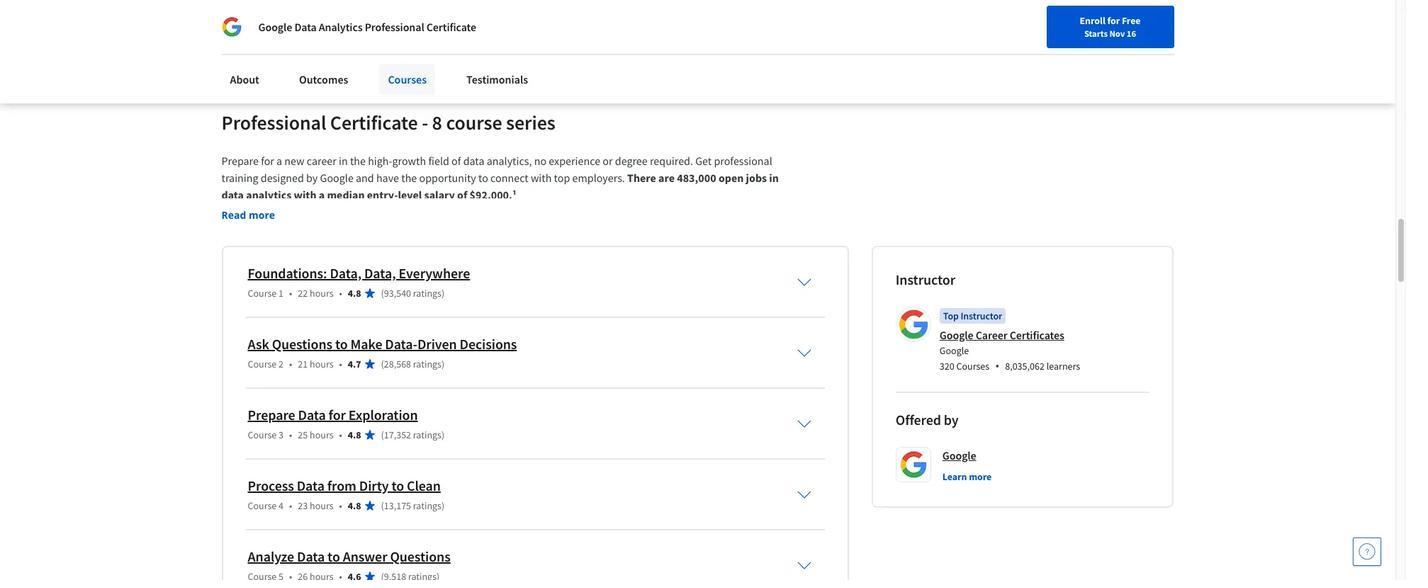 Task type: describe. For each thing, give the bounding box(es) containing it.
have
[[376, 171, 399, 185]]

on
[[284, 22, 296, 36]]

connect
[[490, 171, 529, 185]]

make
[[350, 335, 382, 353]]

google down top
[[940, 328, 974, 342]]

analyze data to answer questions link
[[248, 548, 451, 566]]

performance
[[416, 22, 477, 36]]

social
[[299, 22, 326, 36]]

( 28,568 ratings )
[[381, 358, 445, 371]]

2 data, from the left
[[364, 264, 396, 282]]

• down foundations: data, data, everywhere at top
[[339, 287, 342, 300]]

foundations: data, data, everywhere
[[248, 264, 470, 282]]

8
[[432, 110, 442, 135]]

learn more button
[[943, 470, 992, 484]]

• left 4.7
[[339, 358, 342, 371]]

coursera career certificate image
[[906, 0, 1142, 79]]

are
[[658, 171, 675, 185]]

ask questions to make data-driven decisions
[[248, 335, 517, 353]]

a inside prepare for a new career in the high-growth field of data analytics, no experience or degree required. get professional training designed by google and have the opportunity to connect with top employers.
[[276, 154, 282, 168]]

your inside find your new career link
[[1022, 16, 1041, 29]]

• down prepare data for exploration link
[[339, 429, 342, 441]]

certificates
[[1010, 328, 1064, 342]]

google up learn
[[943, 449, 976, 463]]

for for prepare
[[261, 154, 274, 168]]

top
[[943, 310, 959, 322]]

in for growth
[[339, 154, 348, 168]]

level
[[398, 188, 422, 202]]

data for analyze
[[297, 548, 325, 566]]

data inside the there are 483,000 open jobs in data analytics with a median entry-level salary of $92,000.¹
[[221, 188, 244, 202]]

analytics
[[246, 188, 292, 202]]

analytics
[[319, 20, 363, 34]]

find your new career link
[[995, 14, 1098, 32]]

course
[[446, 110, 502, 135]]

learners
[[1047, 360, 1080, 373]]

new
[[284, 154, 304, 168]]

28,568
[[384, 358, 411, 371]]

data for process
[[297, 477, 325, 495]]

course for ask
[[248, 358, 277, 371]]

process
[[248, 477, 294, 495]]

0 vertical spatial professional
[[365, 20, 424, 34]]

( for everywhere
[[381, 287, 384, 300]]

• inside the top instructor google career certificates google 320 courses • 8,035,062 learners
[[995, 359, 999, 374]]

0 horizontal spatial courses
[[388, 72, 427, 86]]

ask
[[248, 335, 269, 353]]

1
[[279, 287, 284, 300]]

instructor inside the top instructor google career certificates google 320 courses • 8,035,062 learners
[[961, 310, 1002, 322]]

read more button
[[221, 208, 275, 222]]

driven
[[417, 335, 457, 353]]

) for prepare data for exploration
[[442, 429, 445, 441]]

ask questions to make data-driven decisions link
[[248, 335, 517, 353]]

13,175
[[384, 500, 411, 512]]

more for read more
[[249, 208, 275, 222]]

1 vertical spatial certificate
[[330, 110, 418, 135]]

designed
[[261, 171, 304, 185]]

1 vertical spatial professional
[[221, 110, 326, 135]]

google image
[[221, 17, 241, 37]]

1 horizontal spatial questions
[[390, 548, 451, 566]]

• right 3
[[289, 429, 292, 441]]

find
[[1002, 16, 1020, 29]]

( for exploration
[[381, 429, 384, 441]]

prepare for prepare data for exploration
[[248, 406, 295, 424]]

courses link
[[379, 64, 435, 95]]

jobs
[[746, 171, 767, 185]]

outcomes
[[299, 72, 348, 86]]

exploration
[[349, 406, 418, 424]]

21
[[298, 358, 308, 371]]

enroll for free starts nov 16
[[1080, 14, 1141, 39]]

4.7
[[348, 358, 361, 371]]

( 13,175 ratings )
[[381, 500, 445, 512]]

0 vertical spatial and
[[361, 22, 379, 36]]

data for prepare
[[298, 406, 326, 424]]

career for google
[[976, 328, 1008, 342]]

series
[[506, 110, 555, 135]]

course 4 • 23 hours •
[[248, 500, 342, 512]]

prepare data for exploration
[[248, 406, 418, 424]]

outcomes link
[[291, 64, 357, 95]]

of inside prepare for a new career in the high-growth field of data analytics, no experience or degree required. get professional training designed by google and have the opportunity to connect with top employers.
[[452, 154, 461, 168]]

enroll
[[1080, 14, 1106, 27]]

google inside prepare for a new career in the high-growth field of data analytics, no experience or degree required. get professional training designed by google and have the opportunity to connect with top employers.
[[320, 171, 354, 185]]

$92,000.¹
[[470, 188, 517, 202]]

by inside prepare for a new career in the high-growth field of data analytics, no experience or degree required. get professional training designed by google and have the opportunity to connect with top employers.
[[306, 171, 318, 185]]

growth
[[392, 154, 426, 168]]

required.
[[650, 154, 693, 168]]

4.8 for data,
[[348, 287, 361, 300]]

to left answer
[[328, 548, 340, 566]]

top
[[554, 171, 570, 185]]

foundations:
[[248, 264, 327, 282]]

• right 1 on the left of page
[[289, 287, 292, 300]]

• down from
[[339, 500, 342, 512]]

top instructor google career certificates google 320 courses • 8,035,062 learners
[[940, 310, 1080, 374]]

process data from dirty to clean link
[[248, 477, 441, 495]]

1 vertical spatial by
[[944, 411, 959, 429]]

answer
[[343, 548, 387, 566]]

hours for to
[[310, 358, 334, 371]]

data-
[[385, 335, 417, 353]]

google link
[[943, 447, 976, 464]]

offered
[[896, 411, 941, 429]]

degree
[[615, 154, 648, 168]]

1 horizontal spatial the
[[401, 171, 417, 185]]

and inside prepare for a new career in the high-growth field of data analytics, no experience or degree required. get professional training designed by google and have the opportunity to connect with top employers.
[[356, 171, 374, 185]]

help center image
[[1359, 544, 1376, 561]]

offered by
[[896, 411, 959, 429]]

testimonials
[[466, 72, 528, 86]]

prepare for a new career in the high-growth field of data analytics, no experience or degree required. get professional training designed by google and have the opportunity to connect with top employers.
[[221, 154, 775, 185]]

0 horizontal spatial instructor
[[896, 271, 955, 288]]

23
[[298, 500, 308, 512]]



Task type: locate. For each thing, give the bounding box(es) containing it.
1 vertical spatial prepare
[[248, 406, 295, 424]]

data inside prepare for a new career in the high-growth field of data analytics, no experience or degree required. get professional training designed by google and have the opportunity to connect with top employers.
[[463, 154, 484, 168]]

2 course from the top
[[248, 358, 277, 371]]

ratings down clean
[[413, 500, 442, 512]]

for up designed
[[261, 154, 274, 168]]

there
[[627, 171, 656, 185]]

2 vertical spatial in
[[769, 171, 779, 185]]

questions down ( 13,175 ratings )
[[390, 548, 451, 566]]

0 vertical spatial courses
[[388, 72, 427, 86]]

ratings down "driven"
[[413, 358, 442, 371]]

0 vertical spatial prepare
[[221, 154, 259, 168]]

1 vertical spatial 4.8
[[348, 429, 361, 441]]

22
[[298, 287, 308, 300]]

data up opportunity
[[463, 154, 484, 168]]

0 vertical spatial for
[[1107, 14, 1120, 27]]

more for learn more
[[969, 471, 992, 483]]

there are 483,000 open jobs in data analytics with a median entry-level salary of $92,000.¹
[[221, 171, 781, 202]]

0 vertical spatial the
[[350, 154, 366, 168]]

in right jobs
[[769, 171, 779, 185]]

• left 8,035,062
[[995, 359, 999, 374]]

0 horizontal spatial more
[[249, 208, 275, 222]]

certificate left review
[[426, 20, 476, 34]]

training
[[221, 171, 258, 185]]

course for prepare
[[248, 429, 277, 441]]

prepare up 3
[[248, 406, 295, 424]]

ratings right 17,352
[[413, 429, 442, 441]]

4.8 for from
[[348, 500, 361, 512]]

field
[[428, 154, 449, 168]]

get
[[695, 154, 712, 168]]

of inside the there are 483,000 open jobs in data analytics with a median entry-level salary of $92,000.¹
[[457, 188, 467, 202]]

career left certificates
[[976, 328, 1008, 342]]

more down analytics
[[249, 208, 275, 222]]

for up nov
[[1107, 14, 1120, 27]]

0 vertical spatial 4.8
[[348, 287, 361, 300]]

1 vertical spatial a
[[319, 188, 325, 202]]

questions up 21
[[272, 335, 332, 353]]

more inside button
[[969, 471, 992, 483]]

career for new
[[1064, 16, 1091, 29]]

of right field
[[452, 154, 461, 168]]

( for make
[[381, 358, 384, 371]]

google left social
[[258, 20, 292, 34]]

4.8 down process data from dirty to clean
[[348, 500, 361, 512]]

of
[[452, 154, 461, 168], [457, 188, 467, 202]]

free
[[1122, 14, 1141, 27]]

3 hours from the top
[[310, 429, 334, 441]]

review
[[479, 22, 511, 36]]

ratings for dirty
[[413, 500, 442, 512]]

prepare data for exploration link
[[248, 406, 418, 424]]

2
[[279, 358, 284, 371]]

with down no
[[531, 171, 552, 185]]

) right 17,352
[[442, 429, 445, 441]]

1 4.8 from the top
[[348, 287, 361, 300]]

4 course from the top
[[248, 500, 277, 512]]

2 ) from the top
[[442, 358, 445, 371]]

hours right 21
[[310, 358, 334, 371]]

) for process data from dirty to clean
[[442, 500, 445, 512]]

) for foundations: data, data, everywhere
[[442, 287, 445, 300]]

more right learn
[[969, 471, 992, 483]]

questions
[[272, 335, 332, 353], [390, 548, 451, 566]]

0 horizontal spatial a
[[276, 154, 282, 168]]

professional up the new
[[221, 110, 326, 135]]

1 vertical spatial of
[[457, 188, 467, 202]]

hours for from
[[310, 500, 334, 512]]

salary
[[424, 188, 455, 202]]

a left 'median'
[[319, 188, 325, 202]]

share it on social media and in your performance review
[[246, 22, 511, 36]]

more
[[249, 208, 275, 222], [969, 471, 992, 483]]

professional certificate - 8 course series
[[221, 110, 555, 135]]

ratings down everywhere
[[413, 287, 442, 300]]

read
[[221, 208, 246, 222]]

prepare
[[221, 154, 259, 168], [248, 406, 295, 424]]

with inside the there are 483,000 open jobs in data analytics with a median entry-level salary of $92,000.¹
[[294, 188, 317, 202]]

in
[[381, 22, 390, 36], [339, 154, 348, 168], [769, 171, 779, 185]]

to left make
[[335, 335, 348, 353]]

4.8 down foundations: data, data, everywhere at top
[[348, 287, 361, 300]]

in inside the there are 483,000 open jobs in data analytics with a median entry-level salary of $92,000.¹
[[769, 171, 779, 185]]

data, up 93,540
[[364, 264, 396, 282]]

from
[[327, 477, 356, 495]]

share
[[246, 22, 273, 36]]

1 horizontal spatial a
[[319, 188, 325, 202]]

your
[[1022, 16, 1041, 29], [392, 22, 414, 36]]

in right career
[[339, 154, 348, 168]]

0 vertical spatial in
[[381, 22, 390, 36]]

) down "driven"
[[442, 358, 445, 371]]

0 horizontal spatial for
[[261, 154, 274, 168]]

with
[[531, 171, 552, 185], [294, 188, 317, 202]]

3 4.8 from the top
[[348, 500, 361, 512]]

everywhere
[[399, 264, 470, 282]]

course left 1 on the left of page
[[248, 287, 277, 300]]

• right 2
[[289, 358, 292, 371]]

1 vertical spatial the
[[401, 171, 417, 185]]

google up 320
[[940, 344, 969, 357]]

1 data, from the left
[[330, 264, 361, 282]]

0 horizontal spatial career
[[976, 328, 1008, 342]]

( down exploration
[[381, 429, 384, 441]]

) down everywhere
[[442, 287, 445, 300]]

data right it
[[294, 20, 317, 34]]

data right analyze
[[297, 548, 325, 566]]

4.8 for for
[[348, 429, 361, 441]]

high-
[[368, 154, 392, 168]]

4 ) from the top
[[442, 500, 445, 512]]

testimonials link
[[458, 64, 537, 95]]

(
[[381, 287, 384, 300], [381, 358, 384, 371], [381, 429, 384, 441], [381, 500, 384, 512]]

0 horizontal spatial by
[[306, 171, 318, 185]]

0 vertical spatial certificate
[[426, 20, 476, 34]]

hours for data,
[[310, 287, 334, 300]]

0 horizontal spatial data
[[221, 188, 244, 202]]

entry-
[[367, 188, 398, 202]]

0 vertical spatial data
[[463, 154, 484, 168]]

google up 'median'
[[320, 171, 354, 185]]

new
[[1043, 16, 1062, 29]]

1 vertical spatial career
[[976, 328, 1008, 342]]

1 horizontal spatial professional
[[365, 20, 424, 34]]

and
[[361, 22, 379, 36], [356, 171, 374, 185]]

course for foundations:
[[248, 287, 277, 300]]

hours right 23
[[310, 500, 334, 512]]

0 vertical spatial of
[[452, 154, 461, 168]]

1 horizontal spatial by
[[944, 411, 959, 429]]

1 horizontal spatial courses
[[956, 360, 990, 373]]

4 hours from the top
[[310, 500, 334, 512]]

0 horizontal spatial the
[[350, 154, 366, 168]]

career inside the top instructor google career certificates google 320 courses • 8,035,062 learners
[[976, 328, 1008, 342]]

courses right 320
[[956, 360, 990, 373]]

( down foundations: data, data, everywhere link
[[381, 287, 384, 300]]

hours for for
[[310, 429, 334, 441]]

more inside button
[[249, 208, 275, 222]]

1 horizontal spatial your
[[1022, 16, 1041, 29]]

320
[[940, 360, 954, 373]]

2 4.8 from the top
[[348, 429, 361, 441]]

1 horizontal spatial data,
[[364, 264, 396, 282]]

1 vertical spatial questions
[[390, 548, 451, 566]]

opportunity
[[419, 171, 476, 185]]

0 vertical spatial career
[[1064, 16, 1091, 29]]

483,000
[[677, 171, 716, 185]]

( down 'dirty'
[[381, 500, 384, 512]]

find your new career
[[1002, 16, 1091, 29]]

instructor
[[896, 271, 955, 288], [961, 310, 1002, 322]]

2 ( from the top
[[381, 358, 384, 371]]

0 vertical spatial a
[[276, 154, 282, 168]]

hours
[[310, 287, 334, 300], [310, 358, 334, 371], [310, 429, 334, 441], [310, 500, 334, 512]]

0 vertical spatial questions
[[272, 335, 332, 353]]

career
[[307, 154, 337, 168]]

1 vertical spatial instructor
[[961, 310, 1002, 322]]

nov
[[1109, 28, 1125, 39]]

data up 23
[[297, 477, 325, 495]]

0 horizontal spatial questions
[[272, 335, 332, 353]]

1 course from the top
[[248, 287, 277, 300]]

google career certificates image
[[898, 309, 929, 340]]

starts
[[1084, 28, 1108, 39]]

2 ratings from the top
[[413, 358, 442, 371]]

prepare for prepare for a new career in the high-growth field of data analytics, no experience or degree required. get professional training designed by google and have the opportunity to connect with top employers.
[[221, 154, 259, 168]]

( down ask questions to make data-driven decisions
[[381, 358, 384, 371]]

0 vertical spatial by
[[306, 171, 318, 185]]

93,540
[[384, 287, 411, 300]]

1 ) from the top
[[442, 287, 445, 300]]

and right media at top left
[[361, 22, 379, 36]]

4
[[279, 500, 284, 512]]

it
[[275, 22, 282, 36]]

0 horizontal spatial with
[[294, 188, 317, 202]]

in inside prepare for a new career in the high-growth field of data analytics, no experience or degree required. get professional training designed by google and have the opportunity to connect with top employers.
[[339, 154, 348, 168]]

) right the '13,175'
[[442, 500, 445, 512]]

the down growth
[[401, 171, 417, 185]]

( 93,540 ratings )
[[381, 287, 445, 300]]

data for google
[[294, 20, 317, 34]]

16
[[1127, 28, 1136, 39]]

process data from dirty to clean
[[248, 477, 441, 495]]

course 3 • 25 hours •
[[248, 429, 342, 441]]

1 vertical spatial data
[[221, 188, 244, 202]]

0 horizontal spatial certificate
[[330, 110, 418, 135]]

decisions
[[460, 335, 517, 353]]

for for enroll
[[1107, 14, 1120, 27]]

ratings for make
[[413, 358, 442, 371]]

) for ask questions to make data-driven decisions
[[442, 358, 445, 371]]

by
[[306, 171, 318, 185], [944, 411, 959, 429]]

certificate up high- in the top of the page
[[330, 110, 418, 135]]

by down career
[[306, 171, 318, 185]]

2 horizontal spatial in
[[769, 171, 779, 185]]

career right new
[[1064, 16, 1091, 29]]

25
[[298, 429, 308, 441]]

( for dirty
[[381, 500, 384, 512]]

hours right the 25
[[310, 429, 334, 441]]

2 vertical spatial for
[[329, 406, 346, 424]]

0 horizontal spatial in
[[339, 154, 348, 168]]

2 hours from the top
[[310, 358, 334, 371]]

course left 4
[[248, 500, 277, 512]]

learn more
[[943, 471, 992, 483]]

ratings for everywhere
[[413, 287, 442, 300]]

with inside prepare for a new career in the high-growth field of data analytics, no experience or degree required. get professional training designed by google and have the opportunity to connect with top employers.
[[531, 171, 552, 185]]

media
[[328, 22, 358, 36]]

0 horizontal spatial your
[[392, 22, 414, 36]]

experience
[[549, 154, 600, 168]]

4.8 down prepare data for exploration link
[[348, 429, 361, 441]]

no
[[534, 154, 547, 168]]

1 vertical spatial more
[[969, 471, 992, 483]]

prepare up the training
[[221, 154, 259, 168]]

• right 4
[[289, 500, 292, 512]]

to inside prepare for a new career in the high-growth field of data analytics, no experience or degree required. get professional training designed by google and have the opportunity to connect with top employers.
[[478, 171, 488, 185]]

1 horizontal spatial certificate
[[426, 20, 476, 34]]

1 hours from the top
[[310, 287, 334, 300]]

1 horizontal spatial with
[[531, 171, 552, 185]]

a inside the there are 483,000 open jobs in data analytics with a median entry-level salary of $92,000.¹
[[319, 188, 325, 202]]

courses inside the top instructor google career certificates google 320 courses • 8,035,062 learners
[[956, 360, 990, 373]]

1 horizontal spatial more
[[969, 471, 992, 483]]

data up the 25
[[298, 406, 326, 424]]

your right find
[[1022, 16, 1041, 29]]

about link
[[221, 64, 268, 95]]

foundations: data, data, everywhere link
[[248, 264, 470, 282]]

1 vertical spatial for
[[261, 154, 274, 168]]

8,035,062
[[1005, 360, 1045, 373]]

1 horizontal spatial instructor
[[961, 310, 1002, 322]]

for inside prepare for a new career in the high-growth field of data analytics, no experience or degree required. get professional training designed by google and have the opportunity to connect with top employers.
[[261, 154, 274, 168]]

instructor up google career certificates link
[[961, 310, 1002, 322]]

0 horizontal spatial professional
[[221, 110, 326, 135]]

with down designed
[[294, 188, 317, 202]]

in for with
[[769, 171, 779, 185]]

2 vertical spatial 4.8
[[348, 500, 361, 512]]

0 vertical spatial with
[[531, 171, 552, 185]]

0 horizontal spatial data,
[[330, 264, 361, 282]]

ratings for exploration
[[413, 429, 442, 441]]

english
[[1124, 16, 1158, 30]]

google career certificates link
[[940, 328, 1064, 342]]

or
[[603, 154, 613, 168]]

learn
[[943, 471, 967, 483]]

3 ( from the top
[[381, 429, 384, 441]]

course left 2
[[248, 358, 277, 371]]

3 course from the top
[[248, 429, 277, 441]]

0 vertical spatial instructor
[[896, 271, 955, 288]]

1 ratings from the top
[[413, 287, 442, 300]]

to up $92,000.¹
[[478, 171, 488, 185]]

1 horizontal spatial career
[[1064, 16, 1091, 29]]

analytics,
[[487, 154, 532, 168]]

3
[[279, 429, 284, 441]]

data
[[294, 20, 317, 34], [298, 406, 326, 424], [297, 477, 325, 495], [297, 548, 325, 566]]

the left high- in the top of the page
[[350, 154, 366, 168]]

data, up the course 1 • 22 hours •
[[330, 264, 361, 282]]

open
[[719, 171, 744, 185]]

for
[[1107, 14, 1120, 27], [261, 154, 274, 168], [329, 406, 346, 424]]

4 ( from the top
[[381, 500, 384, 512]]

1 horizontal spatial in
[[381, 22, 390, 36]]

professional
[[714, 154, 772, 168]]

4 ratings from the top
[[413, 500, 442, 512]]

data
[[463, 154, 484, 168], [221, 188, 244, 202]]

2 horizontal spatial for
[[1107, 14, 1120, 27]]

google data analytics professional certificate
[[258, 20, 476, 34]]

1 vertical spatial in
[[339, 154, 348, 168]]

courses up -
[[388, 72, 427, 86]]

course 1 • 22 hours •
[[248, 287, 342, 300]]

and left have
[[356, 171, 374, 185]]

clean
[[407, 477, 441, 495]]

instructor up top
[[896, 271, 955, 288]]

3 ) from the top
[[442, 429, 445, 441]]

0 vertical spatial more
[[249, 208, 275, 222]]

for left exploration
[[329, 406, 346, 424]]

a left the new
[[276, 154, 282, 168]]

1 ( from the top
[[381, 287, 384, 300]]

prepare inside prepare for a new career in the high-growth field of data analytics, no experience or degree required. get professional training designed by google and have the opportunity to connect with top employers.
[[221, 154, 259, 168]]

analyze
[[248, 548, 294, 566]]

for inside "enroll for free starts nov 16"
[[1107, 14, 1120, 27]]

english button
[[1098, 0, 1184, 46]]

in right media at top left
[[381, 22, 390, 36]]

hours right 22
[[310, 287, 334, 300]]

1 vertical spatial with
[[294, 188, 317, 202]]

None search field
[[202, 9, 542, 37]]

by right offered
[[944, 411, 959, 429]]

1 horizontal spatial data
[[463, 154, 484, 168]]

to up the '13,175'
[[392, 477, 404, 495]]

1 vertical spatial and
[[356, 171, 374, 185]]

1 horizontal spatial for
[[329, 406, 346, 424]]

course left 3
[[248, 429, 277, 441]]

professional right media at top left
[[365, 20, 424, 34]]

data,
[[330, 264, 361, 282], [364, 264, 396, 282]]

your left performance
[[392, 22, 414, 36]]

of down opportunity
[[457, 188, 467, 202]]

course for process
[[248, 500, 277, 512]]

1 vertical spatial courses
[[956, 360, 990, 373]]

3 ratings from the top
[[413, 429, 442, 441]]

data down the training
[[221, 188, 244, 202]]



Task type: vqa. For each thing, say whether or not it's contained in the screenshot.


